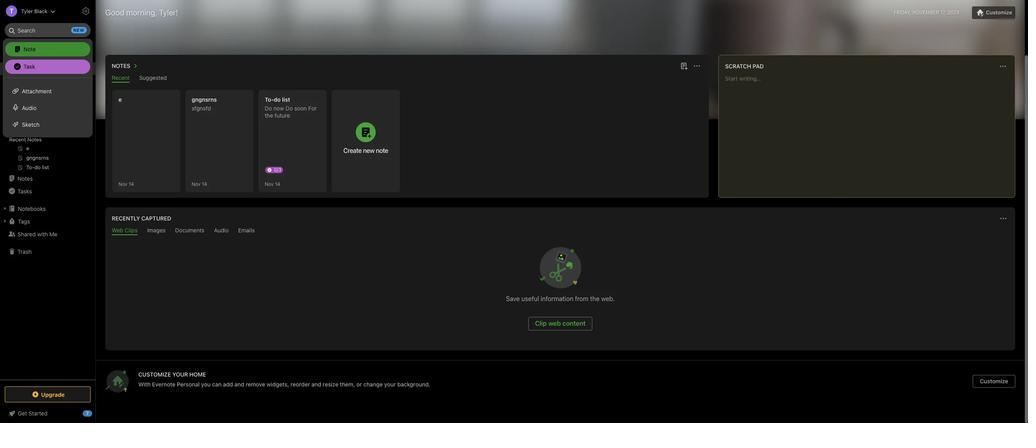 Task type: describe. For each thing, give the bounding box(es) containing it.
expand notebooks image
[[2, 206, 8, 212]]

resize
[[323, 381, 339, 388]]

web.
[[601, 295, 615, 303]]

1 horizontal spatial audio
[[214, 227, 229, 234]]

home
[[17, 65, 33, 72]]

me
[[49, 231, 57, 238]]

add your first shortcut
[[14, 95, 70, 101]]

home
[[189, 371, 206, 378]]

more actions field for scratch pad
[[998, 61, 1009, 72]]

scratch
[[725, 63, 751, 70]]

widgets,
[[267, 381, 289, 388]]

now
[[274, 105, 284, 112]]

icon
[[44, 104, 54, 111]]

gngnsrns sfgnsfd
[[192, 96, 217, 112]]

friday,
[[894, 10, 912, 16]]

clip web content button
[[528, 317, 593, 331]]

attachment button
[[3, 83, 93, 99]]

emails tab
[[238, 227, 255, 235]]

tasks button
[[0, 185, 95, 198]]

clip web content
[[535, 320, 586, 327]]

evernote
[[152, 381, 175, 388]]

started
[[29, 410, 48, 417]]

expand tags image
[[2, 218, 8, 225]]

note
[[376, 147, 388, 154]]

web clips tab
[[112, 227, 138, 235]]

personal
[[177, 381, 200, 388]]

you
[[201, 381, 211, 388]]

notebooks
[[18, 205, 46, 212]]

2023
[[948, 10, 960, 16]]

14 inside e nov 14
[[129, 181, 134, 187]]

group containing add your first shortcut
[[0, 88, 95, 175]]

save useful information from the web.
[[506, 295, 615, 303]]

0 vertical spatial customize button
[[972, 6, 1016, 19]]

2 nov from the left
[[192, 181, 201, 187]]

notes link
[[0, 172, 95, 185]]

17,
[[941, 10, 947, 16]]

note creation menu element
[[5, 41, 90, 76]]

audio tab
[[214, 227, 229, 235]]

customize your home with evernote personal you can add and remove widgets, reorder and resize them, or change your background.
[[138, 371, 431, 388]]

0 vertical spatial customize
[[986, 9, 1013, 15]]

recent for recent
[[112, 74, 130, 81]]

customize
[[138, 371, 171, 378]]

suggested tab
[[139, 74, 167, 83]]

2 do from the left
[[286, 105, 293, 112]]

shared
[[17, 231, 36, 238]]

recent tab
[[112, 74, 130, 83]]

good morning, tyler!
[[105, 8, 178, 17]]

tree containing home
[[0, 62, 95, 380]]

7
[[86, 411, 89, 416]]

from
[[575, 295, 589, 303]]

sketch button
[[3, 116, 93, 133]]

save
[[506, 295, 520, 303]]

nov inside e nov 14
[[119, 181, 127, 187]]

or inside customize your home with evernote personal you can add and remove widgets, reorder and resize them, or change your background.
[[357, 381, 362, 388]]

1 vertical spatial customize
[[980, 378, 1009, 385]]

0/3
[[274, 167, 281, 173]]

get started
[[18, 410, 48, 417]]

it
[[25, 118, 28, 125]]

tags
[[18, 218, 30, 225]]

scratch pad
[[725, 63, 764, 70]]

more actions image
[[999, 62, 1008, 71]]

the inside web clips tab panel
[[590, 295, 600, 303]]

notebooks link
[[0, 202, 95, 215]]

images
[[147, 227, 166, 234]]

icon on a note, notebook, stack or tag to add it here.
[[14, 104, 79, 125]]

recent notes
[[9, 136, 42, 143]]

upgrade
[[41, 392, 65, 398]]

1 vertical spatial more actions image
[[999, 214, 1009, 223]]

to-
[[265, 96, 274, 103]]

notebook,
[[14, 111, 39, 118]]

3 nov from the left
[[265, 181, 274, 187]]

reorder
[[291, 381, 310, 388]]

useful
[[522, 295, 539, 303]]

note button
[[5, 42, 90, 56]]

them,
[[340, 381, 355, 388]]

create new note button
[[332, 90, 400, 192]]

web clips tab panel
[[105, 235, 1016, 351]]

to
[[70, 111, 75, 118]]

notes inside group
[[27, 136, 42, 143]]

list
[[282, 96, 290, 103]]

shortcut
[[49, 95, 70, 101]]

add
[[14, 95, 24, 101]]

shared with me link
[[0, 228, 95, 241]]

home link
[[0, 62, 95, 75]]

change
[[364, 381, 383, 388]]

future
[[275, 112, 290, 119]]

click
[[14, 104, 26, 111]]

task button
[[5, 60, 90, 74]]

captured
[[141, 215, 171, 222]]

sketch
[[22, 121, 40, 128]]

sfgnsfd
[[192, 105, 211, 112]]

...
[[37, 104, 42, 111]]

your inside group
[[26, 95, 37, 101]]

Help and Learning task checklist field
[[0, 408, 95, 420]]

note
[[23, 46, 36, 52]]

emails
[[238, 227, 255, 234]]

click to collapse image
[[92, 409, 98, 418]]

can
[[212, 381, 222, 388]]

note,
[[67, 104, 79, 111]]

1 do from the left
[[265, 105, 272, 112]]

tags button
[[0, 215, 95, 228]]

pad
[[753, 63, 764, 70]]

or inside icon on a note, notebook, stack or tag to add it here.
[[54, 111, 59, 118]]



Task type: vqa. For each thing, say whether or not it's contained in the screenshot.
Audio
yes



Task type: locate. For each thing, give the bounding box(es) containing it.
0 vertical spatial add
[[14, 118, 23, 125]]

0 horizontal spatial add
[[14, 118, 23, 125]]

morning,
[[126, 8, 157, 17]]

web
[[549, 320, 561, 327]]

0 horizontal spatial the
[[28, 104, 35, 111]]

your
[[26, 95, 37, 101], [384, 381, 396, 388]]

0 horizontal spatial your
[[26, 95, 37, 101]]

or down on
[[54, 111, 59, 118]]

tab list
[[107, 74, 707, 83], [107, 227, 1014, 235]]

1 horizontal spatial your
[[384, 381, 396, 388]]

1 14 from the left
[[129, 181, 134, 187]]

do
[[265, 105, 272, 112], [286, 105, 293, 112]]

customize
[[986, 9, 1013, 15], [980, 378, 1009, 385]]

1 vertical spatial customize button
[[973, 375, 1016, 388]]

images tab
[[147, 227, 166, 235]]

1 tab list from the top
[[107, 74, 707, 83]]

e
[[119, 96, 122, 103]]

1 horizontal spatial 14
[[202, 181, 207, 187]]

0 horizontal spatial do
[[265, 105, 272, 112]]

content
[[563, 320, 586, 327]]

shared with me
[[17, 231, 57, 238]]

attachment
[[22, 88, 52, 94]]

clip
[[535, 320, 547, 327]]

your inside customize your home with evernote personal you can add and remove widgets, reorder and resize them, or change your background.
[[384, 381, 396, 388]]

and
[[234, 381, 244, 388], [312, 381, 321, 388]]

2 tab list from the top
[[107, 227, 1014, 235]]

and left resize
[[312, 381, 321, 388]]

audio inside button
[[22, 104, 37, 111]]

your
[[172, 371, 188, 378]]

task
[[23, 63, 35, 70]]

1 horizontal spatial recent
[[112, 74, 130, 81]]

trash link
[[0, 245, 95, 258]]

with
[[138, 381, 151, 388]]

your down attachment
[[26, 95, 37, 101]]

friday, november 17, 2023
[[894, 10, 960, 16]]

2 horizontal spatial the
[[590, 295, 600, 303]]

1 nov from the left
[[119, 181, 127, 187]]

do
[[274, 96, 281, 103]]

Start writing… text field
[[725, 75, 1015, 191]]

new
[[73, 27, 84, 33], [363, 147, 375, 154]]

1 vertical spatial new
[[363, 147, 375, 154]]

1 horizontal spatial nov
[[192, 181, 201, 187]]

add inside customize your home with evernote personal you can add and remove widgets, reorder and resize them, or change your background.
[[223, 381, 233, 388]]

recent down notes button
[[112, 74, 130, 81]]

0 vertical spatial or
[[54, 111, 59, 118]]

the inside to-do list do now do soon for the future
[[265, 112, 273, 119]]

0 vertical spatial audio
[[22, 104, 37, 111]]

settings image
[[81, 6, 91, 16]]

the left ... on the top of page
[[28, 104, 35, 111]]

click the ...
[[14, 104, 42, 111]]

tab list containing web clips
[[107, 227, 1014, 235]]

gngnsrns
[[192, 96, 217, 103]]

background.
[[397, 381, 431, 388]]

new search field
[[10, 23, 87, 37]]

remove
[[246, 381, 265, 388]]

1 horizontal spatial add
[[223, 381, 233, 388]]

0 horizontal spatial nov 14
[[192, 181, 207, 187]]

recent tab panel
[[105, 83, 709, 198]]

1 vertical spatial audio
[[214, 227, 229, 234]]

2 vertical spatial notes
[[17, 175, 33, 182]]

0 horizontal spatial or
[[54, 111, 59, 118]]

more actions field for recently captured
[[998, 213, 1009, 224]]

a
[[62, 104, 65, 111]]

do down to-
[[265, 105, 272, 112]]

1 vertical spatial recent
[[9, 136, 26, 143]]

add right can
[[223, 381, 233, 388]]

2 horizontal spatial 14
[[275, 181, 280, 187]]

group
[[0, 88, 95, 175]]

tasks
[[17, 188, 32, 195]]

tab list for recently captured
[[107, 227, 1014, 235]]

for
[[308, 105, 317, 112]]

0 horizontal spatial nov
[[119, 181, 127, 187]]

0 horizontal spatial new
[[73, 27, 84, 33]]

Account field
[[0, 3, 55, 19]]

recent
[[112, 74, 130, 81], [9, 136, 26, 143]]

recent for recent notes
[[9, 136, 26, 143]]

with
[[37, 231, 48, 238]]

1 horizontal spatial new
[[363, 147, 375, 154]]

get
[[18, 410, 27, 417]]

1 vertical spatial add
[[223, 381, 233, 388]]

audio
[[22, 104, 37, 111], [214, 227, 229, 234]]

1 horizontal spatial do
[[286, 105, 293, 112]]

1 vertical spatial notes
[[27, 136, 42, 143]]

new inside button
[[363, 147, 375, 154]]

the left future
[[265, 112, 273, 119]]

1 horizontal spatial nov 14
[[265, 181, 280, 187]]

0 horizontal spatial more actions image
[[692, 61, 702, 71]]

here.
[[29, 118, 42, 125]]

2 horizontal spatial nov
[[265, 181, 274, 187]]

documents tab
[[175, 227, 205, 235]]

add inside icon on a note, notebook, stack or tag to add it here.
[[14, 118, 23, 125]]

shortcuts
[[18, 78, 43, 85]]

create new note
[[343, 147, 388, 154]]

0 horizontal spatial audio
[[22, 104, 37, 111]]

good
[[105, 8, 124, 17]]

0 horizontal spatial 14
[[129, 181, 134, 187]]

2 vertical spatial the
[[590, 295, 600, 303]]

upgrade button
[[5, 387, 91, 403]]

audio up notebook,
[[22, 104, 37, 111]]

3 14 from the left
[[275, 181, 280, 187]]

tyler
[[21, 8, 33, 14]]

0 vertical spatial new
[[73, 27, 84, 33]]

audio left emails
[[214, 227, 229, 234]]

tab list containing recent
[[107, 74, 707, 83]]

recently
[[112, 215, 140, 222]]

web clips
[[112, 227, 138, 234]]

1 horizontal spatial or
[[357, 381, 362, 388]]

the right from on the right bottom of page
[[590, 295, 600, 303]]

or
[[54, 111, 59, 118], [357, 381, 362, 388]]

2 and from the left
[[312, 381, 321, 388]]

2 14 from the left
[[202, 181, 207, 187]]

november
[[913, 10, 939, 16]]

add
[[14, 118, 23, 125], [223, 381, 233, 388]]

your right change
[[384, 381, 396, 388]]

to-do list do now do soon for the future
[[265, 96, 317, 119]]

do down list
[[286, 105, 293, 112]]

0 vertical spatial your
[[26, 95, 37, 101]]

more actions image
[[692, 61, 702, 71], [999, 214, 1009, 223]]

tyler!
[[159, 8, 178, 17]]

recent down sketch
[[9, 136, 26, 143]]

add left the it
[[14, 118, 23, 125]]

new inside search box
[[73, 27, 84, 33]]

0 vertical spatial the
[[28, 104, 35, 111]]

trash
[[17, 248, 32, 255]]

stack
[[40, 111, 53, 118]]

1 vertical spatial tab list
[[107, 227, 1014, 235]]

1 horizontal spatial more actions image
[[999, 214, 1009, 223]]

soon
[[294, 105, 307, 112]]

the inside group
[[28, 104, 35, 111]]

new down settings icon
[[73, 27, 84, 33]]

1 horizontal spatial the
[[265, 112, 273, 119]]

notes
[[112, 62, 130, 69], [27, 136, 42, 143], [17, 175, 33, 182]]

new
[[17, 45, 29, 52]]

information
[[541, 295, 574, 303]]

clips
[[125, 227, 138, 234]]

or right them,
[[357, 381, 362, 388]]

1 vertical spatial or
[[357, 381, 362, 388]]

tab list for notes
[[107, 74, 707, 83]]

web
[[112, 227, 123, 234]]

Search text field
[[10, 23, 85, 37]]

0 horizontal spatial and
[[234, 381, 244, 388]]

0 vertical spatial recent
[[112, 74, 130, 81]]

notes inside button
[[112, 62, 130, 69]]

tag
[[61, 111, 69, 118]]

1 and from the left
[[234, 381, 244, 388]]

1 vertical spatial the
[[265, 112, 273, 119]]

1 vertical spatial your
[[384, 381, 396, 388]]

2 nov 14 from the left
[[265, 181, 280, 187]]

tyler black
[[21, 8, 47, 14]]

0 vertical spatial notes
[[112, 62, 130, 69]]

recent inside group
[[9, 136, 26, 143]]

notes down sketch
[[27, 136, 42, 143]]

recently captured
[[112, 215, 171, 222]]

0 vertical spatial tab list
[[107, 74, 707, 83]]

and left remove
[[234, 381, 244, 388]]

audio button
[[3, 99, 93, 116]]

tree
[[0, 62, 95, 380]]

scratch pad button
[[724, 62, 764, 71]]

notes up recent tab
[[112, 62, 130, 69]]

the
[[28, 104, 35, 111], [265, 112, 273, 119], [590, 295, 600, 303]]

on
[[55, 104, 61, 111]]

1 nov 14 from the left
[[192, 181, 207, 187]]

0 horizontal spatial recent
[[9, 136, 26, 143]]

notes up tasks
[[17, 175, 33, 182]]

More actions field
[[692, 60, 703, 72], [998, 61, 1009, 72], [998, 213, 1009, 224]]

shortcuts button
[[0, 75, 95, 88]]

1 horizontal spatial and
[[312, 381, 321, 388]]

0 vertical spatial more actions image
[[692, 61, 702, 71]]

customize button
[[972, 6, 1016, 19], [973, 375, 1016, 388]]

recently captured button
[[110, 214, 171, 223]]

new left "note" at the top
[[363, 147, 375, 154]]



